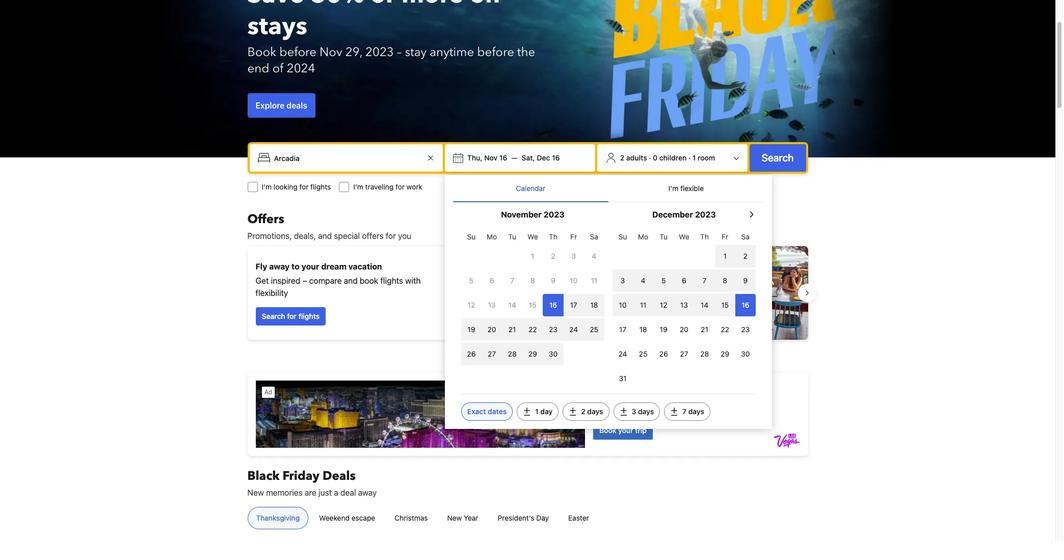 Task type: describe. For each thing, give the bounding box(es) containing it.
of
[[272, 60, 284, 77]]

3 cell
[[613, 268, 633, 292]]

12 December 2023 checkbox
[[654, 294, 674, 317]]

sat, dec 16 button
[[518, 149, 564, 167]]

16 up find
[[549, 301, 557, 309]]

24 for 24 november 2023 option
[[569, 325, 578, 334]]

1 13 from the left
[[488, 301, 496, 309]]

your inside fly away to your dream vacation get inspired – compare and book flights with flexibility
[[302, 262, 319, 271]]

2 December 2023 checkbox
[[735, 245, 756, 268]]

thanksgiving button
[[247, 507, 308, 530]]

i'm flexible button
[[609, 175, 764, 202]]

su for december
[[619, 232, 627, 241]]

away inside black friday deals new memories are just a deal away
[[358, 488, 377, 498]]

take your longest vacation yet browse properties offering long- term stays, many at reduced monthly rates.
[[540, 256, 660, 304]]

8 for 8 checkbox
[[531, 276, 535, 285]]

vacation inside take your longest vacation yet browse properties offering long- term stays, many at reduced monthly rates.
[[612, 256, 645, 265]]

5 November 2023 checkbox
[[461, 270, 482, 292]]

just
[[319, 488, 332, 498]]

tu for december
[[660, 232, 668, 241]]

advertisement region
[[247, 373, 808, 456]]

with
[[405, 276, 421, 285]]

explore deals link
[[247, 93, 315, 118]]

i'm
[[262, 182, 272, 191]]

or
[[370, 0, 396, 12]]

23 December 2023 checkbox
[[735, 319, 756, 341]]

easter button
[[560, 507, 598, 530]]

18 for 18 november 2023 option
[[590, 301, 598, 309]]

21 cell
[[502, 317, 523, 341]]

17 for 17 december 2023 checkbox
[[619, 325, 626, 334]]

– inside save 30% or more on stays book before nov 29, 2023 – stay anytime before the end of 2024
[[397, 44, 402, 61]]

25 inside cell
[[590, 325, 599, 334]]

grid for december
[[613, 227, 756, 390]]

5 for 5 november 2023 checkbox
[[469, 276, 474, 285]]

1 16 cell from the left
[[543, 292, 564, 317]]

th for november 2023
[[549, 232, 558, 241]]

4 for the 4 option
[[641, 276, 646, 285]]

2 vertical spatial flights
[[298, 312, 320, 321]]

search for flights
[[262, 312, 320, 321]]

offers
[[247, 211, 284, 228]]

14 December 2023 checkbox
[[694, 294, 715, 317]]

28 December 2023 checkbox
[[694, 343, 715, 365]]

find a stay link
[[540, 313, 589, 332]]

black
[[247, 468, 280, 485]]

tu for november
[[508, 232, 516, 241]]

15 December 2023 checkbox
[[715, 294, 735, 317]]

24 December 2023 checkbox
[[613, 343, 633, 365]]

long-
[[640, 270, 660, 279]]

a inside black friday deals new memories are just a deal away
[[334, 488, 338, 498]]

we for november
[[528, 232, 538, 241]]

1 day
[[535, 407, 553, 416]]

offers promotions, deals, and special offers for you
[[247, 211, 411, 241]]

11 cell
[[633, 292, 654, 317]]

memories
[[266, 488, 303, 498]]

take
[[540, 256, 558, 265]]

30 for 30 'checkbox'
[[549, 350, 558, 358]]

days for 2 days
[[587, 407, 603, 416]]

year
[[464, 514, 478, 522]]

day
[[536, 514, 549, 522]]

20 December 2023 checkbox
[[674, 319, 694, 341]]

a inside find a stay link
[[563, 318, 566, 327]]

5 December 2023 checkbox
[[654, 270, 674, 292]]

15 November 2023 checkbox
[[523, 294, 543, 317]]

are
[[305, 488, 316, 498]]

23 November 2023 checkbox
[[543, 319, 564, 341]]

14 for 14 november 2023 option
[[509, 301, 516, 309]]

find a stay
[[546, 318, 583, 327]]

at
[[605, 282, 612, 292]]

9 for 9 option
[[743, 276, 748, 285]]

exact
[[467, 407, 486, 416]]

9 December 2023 checkbox
[[735, 270, 756, 292]]

new year
[[447, 514, 478, 522]]

16 left the —
[[499, 153, 507, 162]]

many
[[583, 282, 603, 292]]

promotions,
[[247, 231, 292, 241]]

9 for 9 november 2023 checkbox
[[551, 276, 556, 285]]

31 December 2023 checkbox
[[613, 368, 633, 390]]

book
[[360, 276, 378, 285]]

tab list containing calendar
[[453, 175, 764, 203]]

deals
[[323, 468, 356, 485]]

december 2023
[[652, 210, 716, 219]]

fr for november 2023
[[570, 232, 577, 241]]

14 cell
[[694, 292, 715, 317]]

1 cell
[[715, 243, 735, 268]]

2 before from the left
[[477, 44, 514, 61]]

8 December 2023 checkbox
[[715, 270, 735, 292]]

13 November 2023 checkbox
[[482, 294, 502, 317]]

7 for 7 november 2023 option at the left of the page
[[510, 276, 514, 285]]

14 November 2023 checkbox
[[502, 294, 523, 317]]

2 horizontal spatial 3
[[632, 407, 636, 416]]

22 December 2023 checkbox
[[715, 319, 735, 341]]

weekend escape button
[[310, 507, 384, 530]]

10 cell
[[613, 292, 633, 317]]

days for 7 days
[[689, 407, 704, 416]]

save
[[247, 0, 304, 12]]

calendar button
[[453, 175, 609, 202]]

27 December 2023 checkbox
[[674, 343, 694, 365]]

anytime
[[430, 44, 474, 61]]

offering
[[609, 270, 638, 279]]

5 cell
[[654, 268, 674, 292]]

20 November 2023 checkbox
[[482, 319, 502, 341]]

22 cell
[[523, 317, 543, 341]]

president's day
[[498, 514, 549, 522]]

4 November 2023 checkbox
[[584, 245, 604, 268]]

more
[[402, 0, 464, 12]]

21 December 2023 checkbox
[[694, 319, 715, 341]]

2023 inside save 30% or more on stays book before nov 29, 2023 – stay anytime before the end of 2024
[[366, 44, 394, 61]]

8 November 2023 checkbox
[[523, 270, 543, 292]]

thu, nov 16 button
[[463, 149, 512, 167]]

take your longest vacation yet image
[[716, 246, 808, 340]]

region containing take your longest vacation yet
[[239, 242, 816, 344]]

end
[[247, 60, 269, 77]]

18 December 2023 checkbox
[[633, 319, 654, 341]]

calendar
[[516, 184, 546, 193]]

offers
[[362, 231, 384, 241]]

and inside fly away to your dream vacation get inspired – compare and book flights with flexibility
[[344, 276, 358, 285]]

29 for 29 option
[[721, 350, 730, 358]]

main content containing offers
[[239, 211, 816, 541]]

29,
[[345, 44, 362, 61]]

longest
[[580, 256, 610, 265]]

17 for '17 november 2023' checkbox
[[570, 301, 577, 309]]

christmas button
[[386, 507, 437, 530]]

15 cell
[[715, 292, 735, 317]]

christmas
[[395, 514, 428, 522]]

28 November 2023 checkbox
[[502, 343, 523, 365]]

26 cell
[[461, 341, 482, 365]]

december
[[652, 210, 693, 219]]

deals,
[[294, 231, 316, 241]]

new inside black friday deals new memories are just a deal away
[[247, 488, 264, 498]]

8 cell
[[715, 268, 735, 292]]

23 cell
[[543, 317, 564, 341]]

2023 for november
[[544, 210, 565, 219]]

19 for the 19 december 2023 option
[[660, 325, 668, 334]]

18 November 2023 checkbox
[[584, 294, 604, 317]]

19 for 19 checkbox
[[468, 325, 475, 334]]

vacation inside fly away to your dream vacation get inspired – compare and book flights with flexibility
[[349, 262, 382, 271]]

you
[[398, 231, 411, 241]]

9 cell
[[735, 268, 756, 292]]

26 for the 26 option
[[467, 350, 476, 358]]

dream
[[321, 262, 347, 271]]

book
[[247, 44, 276, 61]]

0
[[653, 153, 658, 162]]

for left work
[[396, 182, 405, 191]]

3 December 2023 checkbox
[[613, 270, 633, 292]]

dec
[[537, 153, 550, 162]]

7 days
[[683, 407, 704, 416]]

1 · from the left
[[649, 153, 651, 162]]

23 for 23 november 2023 checkbox
[[549, 325, 558, 334]]

0 vertical spatial flights
[[311, 182, 331, 191]]

27 November 2023 checkbox
[[482, 343, 502, 365]]

properties
[[569, 270, 607, 279]]

16 right "15" checkbox
[[742, 301, 749, 309]]

30 December 2023 checkbox
[[735, 343, 756, 365]]

16 November 2023 checkbox
[[543, 294, 564, 317]]

13 inside cell
[[680, 301, 688, 309]]

stays
[[247, 10, 307, 43]]

inspired
[[271, 276, 300, 285]]

24 cell
[[564, 317, 584, 341]]

special
[[334, 231, 360, 241]]

7 December 2023 checkbox
[[694, 270, 715, 292]]

15 for 15 option at the bottom
[[529, 301, 537, 309]]

compare
[[309, 276, 342, 285]]

26 December 2023 checkbox
[[654, 343, 674, 365]]

1 horizontal spatial stay
[[568, 318, 583, 327]]

26 November 2023 checkbox
[[461, 343, 482, 365]]

6 for 6 checkbox
[[490, 276, 494, 285]]

friday
[[283, 468, 320, 485]]

7 cell
[[694, 268, 715, 292]]

thu,
[[467, 153, 482, 162]]

1 November 2023 checkbox
[[523, 245, 543, 268]]

i'm for i'm traveling for work
[[353, 182, 363, 191]]

1 left day
[[535, 407, 539, 416]]

21 for the 21 november 2023 option
[[509, 325, 516, 334]]

sat,
[[522, 153, 535, 162]]

2 adults · 0 children · 1 room button
[[601, 148, 743, 168]]

work
[[407, 182, 423, 191]]

day
[[541, 407, 553, 416]]



Task type: locate. For each thing, give the bounding box(es) containing it.
1 horizontal spatial su
[[619, 232, 627, 241]]

vacation up 'offering'
[[612, 256, 645, 265]]

16 December 2023 checkbox
[[735, 294, 756, 317]]

12 inside 12 checkbox
[[468, 301, 475, 309]]

6 left 7 checkbox
[[682, 276, 686, 285]]

0 vertical spatial 18
[[590, 301, 598, 309]]

21 inside option
[[509, 325, 516, 334]]

12 November 2023 checkbox
[[461, 294, 482, 317]]

2 20 from the left
[[680, 325, 689, 334]]

i'm traveling for work
[[353, 182, 423, 191]]

13 cell
[[674, 292, 694, 317]]

grid for november
[[461, 227, 604, 365]]

2 horizontal spatial days
[[689, 407, 704, 416]]

22 right 21 december 2023 'option'
[[721, 325, 729, 334]]

30 inside 30 december 2023 checkbox
[[741, 350, 750, 358]]

1 mo from the left
[[487, 232, 497, 241]]

1 days from the left
[[587, 407, 603, 416]]

1 horizontal spatial we
[[679, 232, 689, 241]]

2 inside button
[[620, 153, 625, 162]]

30 November 2023 checkbox
[[543, 343, 564, 365]]

28 inside cell
[[508, 350, 517, 358]]

2 26 from the left
[[659, 350, 668, 358]]

16 right dec
[[552, 153, 560, 162]]

deal
[[340, 488, 356, 498]]

1 29 from the left
[[529, 350, 537, 358]]

27 for 27 december 2023 checkbox
[[680, 350, 688, 358]]

and left book
[[344, 276, 358, 285]]

2 mo from the left
[[638, 232, 648, 241]]

1 horizontal spatial your
[[560, 256, 578, 265]]

flights
[[311, 182, 331, 191], [380, 276, 403, 285], [298, 312, 320, 321]]

we up '1 november 2023' checkbox
[[528, 232, 538, 241]]

14 inside 14 option
[[701, 301, 709, 309]]

2 9 from the left
[[743, 276, 748, 285]]

2023 for december
[[695, 210, 716, 219]]

1 inside checkbox
[[531, 252, 534, 260]]

4 cell
[[633, 268, 654, 292]]

0 horizontal spatial su
[[467, 232, 476, 241]]

0 horizontal spatial days
[[587, 407, 603, 416]]

11 for 11 option
[[591, 276, 597, 285]]

1 horizontal spatial 16 cell
[[735, 292, 756, 317]]

browse
[[540, 270, 567, 279]]

12 for 5
[[468, 301, 475, 309]]

we for december
[[679, 232, 689, 241]]

27 inside checkbox
[[680, 350, 688, 358]]

fly away to your dream vacation image
[[444, 257, 516, 329]]

your inside take your longest vacation yet browse properties offering long- term stays, many at reduced monthly rates.
[[560, 256, 578, 265]]

1 horizontal spatial grid
[[613, 227, 756, 390]]

9 left stays,
[[551, 276, 556, 285]]

1 12 from the left
[[468, 301, 475, 309]]

1 horizontal spatial away
[[358, 488, 377, 498]]

1 horizontal spatial before
[[477, 44, 514, 61]]

sa for december 2023
[[741, 232, 750, 241]]

for
[[299, 182, 309, 191], [396, 182, 405, 191], [386, 231, 396, 241], [287, 312, 297, 321]]

3 inside 3 november 2023 checkbox
[[572, 252, 576, 260]]

18 cell
[[584, 292, 604, 317]]

3 days from the left
[[689, 407, 704, 416]]

2 13 from the left
[[680, 301, 688, 309]]

20 right 19 checkbox
[[488, 325, 496, 334]]

mo for november
[[487, 232, 497, 241]]

the
[[517, 44, 535, 61]]

before down stays
[[280, 44, 317, 61]]

away right the deal
[[358, 488, 377, 498]]

3 inside 3 december 2023 checkbox
[[621, 276, 625, 285]]

1 6 from the left
[[490, 276, 494, 285]]

1 27 from the left
[[488, 350, 496, 358]]

27 for '27' option at the left bottom
[[488, 350, 496, 358]]

8 left term
[[531, 276, 535, 285]]

fr
[[570, 232, 577, 241], [722, 232, 728, 241]]

1 sa from the left
[[590, 232, 598, 241]]

dates
[[488, 407, 507, 416]]

27 inside option
[[488, 350, 496, 358]]

21 right the '20 december 2023' checkbox
[[701, 325, 708, 334]]

0 horizontal spatial 9
[[551, 276, 556, 285]]

for right 'looking'
[[299, 182, 309, 191]]

1 December 2023 checkbox
[[715, 245, 735, 268]]

17 November 2023 checkbox
[[564, 294, 584, 317]]

24 right 23 november 2023 checkbox
[[569, 325, 578, 334]]

6 November 2023 checkbox
[[482, 270, 502, 292]]

26 inside the 26 option
[[467, 350, 476, 358]]

2 we from the left
[[679, 232, 689, 241]]

2 inside checkbox
[[551, 252, 555, 260]]

0 horizontal spatial and
[[318, 231, 332, 241]]

2 5 from the left
[[662, 276, 666, 285]]

search inside "search for flights" link
[[262, 312, 285, 321]]

sa for november 2023
[[590, 232, 598, 241]]

28 right '27' option at the left bottom
[[508, 350, 517, 358]]

11 for "11" option at the bottom right of the page
[[640, 301, 647, 309]]

1 15 from the left
[[529, 301, 537, 309]]

10 for 10 checkbox
[[570, 276, 578, 285]]

fr for december 2023
[[722, 232, 728, 241]]

fr up the 1 "cell"
[[722, 232, 728, 241]]

for down flexibility
[[287, 312, 297, 321]]

thu, nov 16 — sat, dec 16
[[467, 153, 560, 162]]

0 horizontal spatial 7
[[510, 276, 514, 285]]

24 for 24 option
[[619, 350, 627, 358]]

search inside button
[[762, 152, 794, 164]]

3 down the 31 december 2023 option
[[632, 407, 636, 416]]

0 horizontal spatial nov
[[320, 44, 342, 61]]

weekend
[[319, 514, 350, 522]]

1 horizontal spatial 2023
[[544, 210, 565, 219]]

2 right 1 option
[[744, 252, 748, 260]]

2 days from the left
[[638, 407, 654, 416]]

11 inside option
[[591, 276, 597, 285]]

0 horizontal spatial new
[[247, 488, 264, 498]]

12 cell
[[654, 292, 674, 317]]

search for search
[[762, 152, 794, 164]]

17 cell
[[564, 292, 584, 317]]

2 19 from the left
[[660, 325, 668, 334]]

0 vertical spatial –
[[397, 44, 402, 61]]

10 November 2023 checkbox
[[564, 270, 584, 292]]

3 right '2 november 2023' checkbox at the right top
[[572, 252, 576, 260]]

22 November 2023 checkbox
[[523, 319, 543, 341]]

6 December 2023 checkbox
[[674, 270, 694, 292]]

7 inside checkbox
[[703, 276, 707, 285]]

weekend escape
[[319, 514, 375, 522]]

1 vertical spatial 10
[[619, 301, 627, 309]]

21 November 2023 checkbox
[[502, 319, 523, 341]]

flights down 'compare'
[[298, 312, 320, 321]]

22 left 23 november 2023 checkbox
[[529, 325, 537, 334]]

0 horizontal spatial 24
[[569, 325, 578, 334]]

27 cell
[[482, 341, 502, 365]]

3
[[572, 252, 576, 260], [621, 276, 625, 285], [632, 407, 636, 416]]

1 horizontal spatial 25
[[639, 350, 648, 358]]

mo up 6 checkbox
[[487, 232, 497, 241]]

0 horizontal spatial 23
[[549, 325, 558, 334]]

1 horizontal spatial i'm
[[669, 184, 679, 193]]

27 right 26 checkbox
[[680, 350, 688, 358]]

19 inside option
[[660, 325, 668, 334]]

13 December 2023 checkbox
[[674, 294, 694, 317]]

nov
[[320, 44, 342, 61], [484, 153, 498, 162]]

18 for 18 option
[[639, 325, 647, 334]]

1 20 from the left
[[488, 325, 496, 334]]

1 vertical spatial and
[[344, 276, 358, 285]]

su up 5 november 2023 checkbox
[[467, 232, 476, 241]]

reduced
[[615, 282, 645, 292]]

7 right 6 checkbox
[[703, 276, 707, 285]]

search button
[[750, 144, 806, 172]]

20 cell
[[482, 317, 502, 341]]

25
[[590, 325, 599, 334], [639, 350, 648, 358]]

stay left the anytime
[[405, 44, 427, 61]]

7 left 8 checkbox
[[510, 276, 514, 285]]

stay inside save 30% or more on stays book before nov 29, 2023 – stay anytime before the end of 2024
[[405, 44, 427, 61]]

11 November 2023 checkbox
[[584, 270, 604, 292]]

2023 right november
[[544, 210, 565, 219]]

tu down december
[[660, 232, 668, 241]]

stay
[[405, 44, 427, 61], [568, 318, 583, 327]]

for inside region
[[287, 312, 297, 321]]

2 left adults at the right
[[620, 153, 625, 162]]

tab list containing thanksgiving
[[239, 507, 606, 530]]

15 right 14 option
[[721, 301, 729, 309]]

5 right long- on the right
[[662, 276, 666, 285]]

29 right '28 december 2023' checkbox
[[721, 350, 730, 358]]

1 horizontal spatial 17
[[619, 325, 626, 334]]

explore deals
[[256, 101, 307, 110]]

10 inside option
[[619, 301, 627, 309]]

24 left 25 option
[[619, 350, 627, 358]]

0 horizontal spatial ·
[[649, 153, 651, 162]]

1 th from the left
[[549, 232, 558, 241]]

flights left with
[[380, 276, 403, 285]]

30
[[549, 350, 558, 358], [741, 350, 750, 358]]

search for search for flights
[[262, 312, 285, 321]]

19 inside checkbox
[[468, 325, 475, 334]]

1 horizontal spatial nov
[[484, 153, 498, 162]]

24 November 2023 checkbox
[[564, 319, 584, 341]]

1 before from the left
[[280, 44, 317, 61]]

17 inside checkbox
[[619, 325, 626, 334]]

2 cell
[[735, 243, 756, 268]]

0 horizontal spatial 5
[[469, 276, 474, 285]]

mo for december
[[638, 232, 648, 241]]

28 for '28 december 2023' checkbox
[[700, 350, 709, 358]]

0 horizontal spatial stay
[[405, 44, 427, 61]]

2023 right 29,
[[366, 44, 394, 61]]

17 left 18 option
[[619, 325, 626, 334]]

flights inside fly away to your dream vacation get inspired – compare and book flights with flexibility
[[380, 276, 403, 285]]

sa
[[590, 232, 598, 241], [741, 232, 750, 241]]

20 for 20 november 2023 checkbox
[[488, 325, 496, 334]]

20 for the '20 december 2023' checkbox
[[680, 325, 689, 334]]

1 inside button
[[693, 153, 696, 162]]

12 right "11" option at the bottom right of the page
[[660, 301, 668, 309]]

0 horizontal spatial 3
[[572, 252, 576, 260]]

for inside "offers promotions, deals, and special offers for you"
[[386, 231, 396, 241]]

12 inside 12 december 2023 checkbox
[[660, 301, 668, 309]]

21
[[509, 325, 516, 334], [701, 325, 708, 334]]

mo up yet
[[638, 232, 648, 241]]

looking
[[274, 182, 298, 191]]

—
[[512, 153, 518, 162]]

search for flights link
[[256, 307, 326, 326]]

2 21 from the left
[[701, 325, 708, 334]]

new inside button
[[447, 514, 462, 522]]

2 16 cell from the left
[[735, 292, 756, 317]]

1 horizontal spatial ·
[[689, 153, 691, 162]]

16 cell
[[543, 292, 564, 317], [735, 292, 756, 317]]

0 vertical spatial 3
[[572, 252, 576, 260]]

25 December 2023 checkbox
[[633, 343, 654, 365]]

2 horizontal spatial 2023
[[695, 210, 716, 219]]

1 horizontal spatial fr
[[722, 232, 728, 241]]

0 horizontal spatial tu
[[508, 232, 516, 241]]

i'm left traveling
[[353, 182, 363, 191]]

20 inside checkbox
[[680, 325, 689, 334]]

1 21 from the left
[[509, 325, 516, 334]]

6 right 5 november 2023 checkbox
[[490, 276, 494, 285]]

13
[[488, 301, 496, 309], [680, 301, 688, 309]]

3 November 2023 checkbox
[[564, 245, 584, 268]]

2024
[[287, 60, 315, 77]]

2 28 from the left
[[700, 350, 709, 358]]

0 vertical spatial new
[[247, 488, 264, 498]]

11 right 10 option
[[640, 301, 647, 309]]

your right take
[[560, 256, 578, 265]]

· left '0'
[[649, 153, 651, 162]]

7 for 7 checkbox
[[703, 276, 707, 285]]

9 November 2023 checkbox
[[543, 270, 564, 292]]

2 th from the left
[[700, 232, 709, 241]]

17 inside checkbox
[[570, 301, 577, 309]]

13 left 14 option
[[680, 301, 688, 309]]

24 inside cell
[[569, 325, 578, 334]]

adults
[[626, 153, 647, 162]]

0 horizontal spatial 15
[[529, 301, 537, 309]]

th
[[549, 232, 558, 241], [700, 232, 709, 241]]

1 horizontal spatial 20
[[680, 325, 689, 334]]

4 for 4 november 2023 option
[[592, 252, 597, 260]]

26 right 25 option
[[659, 350, 668, 358]]

12 left 13 checkbox
[[468, 301, 475, 309]]

su for november
[[467, 232, 476, 241]]

on
[[470, 0, 500, 12]]

2 29 from the left
[[721, 350, 730, 358]]

your
[[560, 256, 578, 265], [302, 262, 319, 271]]

tu down november
[[508, 232, 516, 241]]

new down black
[[247, 488, 264, 498]]

nov left 29,
[[320, 44, 342, 61]]

sa up 2 cell
[[741, 232, 750, 241]]

0 horizontal spatial i'm
[[353, 182, 363, 191]]

th down december 2023
[[700, 232, 709, 241]]

7 inside option
[[510, 276, 514, 285]]

22 inside 22 december 2023 checkbox
[[721, 325, 729, 334]]

and inside "offers promotions, deals, and special offers for you"
[[318, 231, 332, 241]]

i'm for i'm flexible
[[669, 184, 679, 193]]

15 for "15" checkbox
[[721, 301, 729, 309]]

1 horizontal spatial 11
[[640, 301, 647, 309]]

30 inside 30 'checkbox'
[[549, 350, 558, 358]]

4 up properties
[[592, 252, 597, 260]]

room
[[698, 153, 715, 162]]

30 cell
[[543, 341, 564, 365]]

i'm looking for flights
[[262, 182, 331, 191]]

days for 3 days
[[638, 407, 654, 416]]

2 su from the left
[[619, 232, 627, 241]]

0 vertical spatial away
[[269, 262, 290, 271]]

2023 down flexible
[[695, 210, 716, 219]]

th up '2 november 2023' checkbox at the right top
[[549, 232, 558, 241]]

2
[[620, 153, 625, 162], [551, 252, 555, 260], [744, 252, 748, 260], [581, 407, 586, 416]]

monthly
[[540, 295, 570, 304]]

children
[[659, 153, 687, 162]]

1 horizontal spatial 10
[[619, 301, 627, 309]]

10 for 10 option
[[619, 301, 627, 309]]

1 horizontal spatial 15
[[721, 301, 729, 309]]

a right find
[[563, 318, 566, 327]]

2 fr from the left
[[722, 232, 728, 241]]

1 14 from the left
[[509, 301, 516, 309]]

17 December 2023 checkbox
[[613, 319, 633, 341]]

10 December 2023 checkbox
[[613, 294, 633, 317]]

26 for 26 checkbox
[[659, 350, 668, 358]]

1 19 from the left
[[468, 325, 475, 334]]

1 vertical spatial 4
[[641, 276, 646, 285]]

3 days
[[632, 407, 654, 416]]

1 horizontal spatial 14
[[701, 301, 709, 309]]

22 for 22 option
[[529, 325, 537, 334]]

2 22 from the left
[[721, 325, 729, 334]]

20 right the 19 december 2023 option
[[680, 325, 689, 334]]

1 horizontal spatial 7
[[683, 407, 687, 416]]

su up 'offering'
[[619, 232, 627, 241]]

6 inside checkbox
[[682, 276, 686, 285]]

1 8 from the left
[[531, 276, 535, 285]]

30 right 29 november 2023 option
[[549, 350, 558, 358]]

17 down stays,
[[570, 301, 577, 309]]

2023
[[366, 44, 394, 61], [544, 210, 565, 219], [695, 210, 716, 219]]

7 right "3 days"
[[683, 407, 687, 416]]

7 November 2023 checkbox
[[502, 270, 523, 292]]

2 inside option
[[744, 252, 748, 260]]

1 vertical spatial 18
[[639, 325, 647, 334]]

23 for 23 december 2023 checkbox
[[741, 325, 750, 334]]

i'm left flexible
[[669, 184, 679, 193]]

0 horizontal spatial fr
[[570, 232, 577, 241]]

0 vertical spatial 17
[[570, 301, 577, 309]]

1 tu from the left
[[508, 232, 516, 241]]

1 horizontal spatial mo
[[638, 232, 648, 241]]

rates.
[[572, 295, 593, 304]]

1 vertical spatial 24
[[619, 350, 627, 358]]

9 right 8 december 2023 option
[[743, 276, 748, 285]]

4 inside "cell"
[[641, 276, 646, 285]]

2 8 from the left
[[723, 276, 727, 285]]

to
[[292, 262, 300, 271]]

29 inside 29 november 2023 option
[[529, 350, 537, 358]]

6 inside checkbox
[[490, 276, 494, 285]]

21 for 21 december 2023 'option'
[[701, 325, 708, 334]]

traveling
[[365, 182, 394, 191]]

26 left '27' option at the left bottom
[[467, 350, 476, 358]]

5 left 6 checkbox
[[469, 276, 474, 285]]

2 6 from the left
[[682, 276, 686, 285]]

2 horizontal spatial 7
[[703, 276, 707, 285]]

0 horizontal spatial away
[[269, 262, 290, 271]]

0 horizontal spatial 12
[[468, 301, 475, 309]]

days
[[587, 407, 603, 416], [638, 407, 654, 416], [689, 407, 704, 416]]

1 horizontal spatial 22
[[721, 325, 729, 334]]

away up inspired
[[269, 262, 290, 271]]

28 cell
[[502, 341, 523, 365]]

11 inside option
[[640, 301, 647, 309]]

1 horizontal spatial 24
[[619, 350, 627, 358]]

1 grid from the left
[[461, 227, 604, 365]]

1 5 from the left
[[469, 276, 474, 285]]

1 vertical spatial stay
[[568, 318, 583, 327]]

and
[[318, 231, 332, 241], [344, 276, 358, 285]]

1 horizontal spatial 18
[[639, 325, 647, 334]]

1 left '2' option
[[724, 252, 727, 260]]

1 fr from the left
[[570, 232, 577, 241]]

14 for 14 option
[[701, 301, 709, 309]]

15 inside checkbox
[[721, 301, 729, 309]]

9 inside 9 option
[[743, 276, 748, 285]]

25 November 2023 checkbox
[[584, 319, 604, 341]]

5 inside checkbox
[[662, 276, 666, 285]]

6 cell
[[674, 268, 694, 292]]

get
[[256, 276, 269, 285]]

1
[[693, 153, 696, 162], [531, 252, 534, 260], [724, 252, 727, 260], [535, 407, 539, 416]]

2 tu from the left
[[660, 232, 668, 241]]

9 inside 9 november 2023 checkbox
[[551, 276, 556, 285]]

stays,
[[559, 282, 581, 292]]

2 days
[[581, 407, 603, 416]]

1 vertical spatial 3
[[621, 276, 625, 285]]

0 horizontal spatial 18
[[590, 301, 598, 309]]

0 vertical spatial a
[[563, 318, 566, 327]]

8 right 7 checkbox
[[723, 276, 727, 285]]

1 horizontal spatial and
[[344, 276, 358, 285]]

1 30 from the left
[[549, 350, 558, 358]]

th for december 2023
[[700, 232, 709, 241]]

2 sa from the left
[[741, 232, 750, 241]]

28 for 28 checkbox
[[508, 350, 517, 358]]

4 December 2023 checkbox
[[633, 270, 654, 292]]

14
[[509, 301, 516, 309], [701, 301, 709, 309]]

explore
[[256, 101, 285, 110]]

president's
[[498, 514, 534, 522]]

15 inside option
[[529, 301, 537, 309]]

thanksgiving
[[256, 514, 300, 522]]

30%
[[310, 0, 364, 12]]

·
[[649, 153, 651, 162], [689, 153, 691, 162]]

yet
[[647, 256, 660, 265]]

0 horizontal spatial 27
[[488, 350, 496, 358]]

1 su from the left
[[467, 232, 476, 241]]

22 for 22 december 2023 checkbox
[[721, 325, 729, 334]]

10 inside checkbox
[[570, 276, 578, 285]]

0 horizontal spatial 16 cell
[[543, 292, 564, 317]]

2 12 from the left
[[660, 301, 668, 309]]

new left year
[[447, 514, 462, 522]]

19 December 2023 checkbox
[[654, 319, 674, 341]]

26 inside 26 checkbox
[[659, 350, 668, 358]]

black friday deals new memories are just a deal away
[[247, 468, 377, 498]]

escape
[[352, 514, 375, 522]]

25 cell
[[584, 317, 604, 341]]

0 vertical spatial stay
[[405, 44, 427, 61]]

region
[[239, 242, 816, 344]]

18 left the 19 december 2023 option
[[639, 325, 647, 334]]

0 horizontal spatial 4
[[592, 252, 597, 260]]

2 · from the left
[[689, 153, 691, 162]]

i'm inside button
[[669, 184, 679, 193]]

10 left many
[[570, 276, 578, 285]]

1 vertical spatial 25
[[639, 350, 648, 358]]

29 for 29 november 2023 option
[[529, 350, 537, 358]]

21 inside 'option'
[[701, 325, 708, 334]]

5 inside checkbox
[[469, 276, 474, 285]]

main content
[[239, 211, 816, 541]]

1 vertical spatial tab list
[[239, 507, 606, 530]]

19 cell
[[461, 317, 482, 341]]

30 for 30 december 2023 checkbox
[[741, 350, 750, 358]]

0 horizontal spatial 8
[[531, 276, 535, 285]]

0 horizontal spatial search
[[262, 312, 285, 321]]

18 down many
[[590, 301, 598, 309]]

29 inside 29 option
[[721, 350, 730, 358]]

tab list
[[453, 175, 764, 203], [239, 507, 606, 530]]

0 horizontal spatial 6
[[490, 276, 494, 285]]

14 inside 14 november 2023 option
[[509, 301, 516, 309]]

13 left 14 november 2023 option
[[488, 301, 496, 309]]

2 30 from the left
[[741, 350, 750, 358]]

2 vertical spatial 3
[[632, 407, 636, 416]]

– inside fly away to your dream vacation get inspired – compare and book flights with flexibility
[[303, 276, 307, 285]]

a right just
[[334, 488, 338, 498]]

0 vertical spatial 11
[[591, 276, 597, 285]]

1 vertical spatial new
[[447, 514, 462, 522]]

6 for 6 checkbox
[[682, 276, 686, 285]]

22
[[529, 325, 537, 334], [721, 325, 729, 334]]

0 vertical spatial and
[[318, 231, 332, 241]]

flexibility
[[256, 289, 288, 298]]

1 vertical spatial 11
[[640, 301, 647, 309]]

1 23 from the left
[[549, 325, 558, 334]]

2 23 from the left
[[741, 325, 750, 334]]

25 right 24 option
[[639, 350, 648, 358]]

27 right the 26 option
[[488, 350, 496, 358]]

29 cell
[[523, 341, 543, 365]]

18 inside cell
[[590, 301, 598, 309]]

0 horizontal spatial 2023
[[366, 44, 394, 61]]

2 right day
[[581, 407, 586, 416]]

1 horizontal spatial 4
[[641, 276, 646, 285]]

progress bar
[[514, 348, 542, 352]]

12 for 11
[[660, 301, 668, 309]]

19 left 20 november 2023 checkbox
[[468, 325, 475, 334]]

0 horizontal spatial 17
[[570, 301, 577, 309]]

1 we from the left
[[528, 232, 538, 241]]

nov inside save 30% or more on stays book before nov 29, 2023 – stay anytime before the end of 2024
[[320, 44, 342, 61]]

25 right 24 november 2023 option
[[590, 325, 599, 334]]

vacation up book
[[349, 262, 382, 271]]

1 horizontal spatial 13
[[680, 301, 688, 309]]

1 28 from the left
[[508, 350, 517, 358]]

18
[[590, 301, 598, 309], [639, 325, 647, 334]]

exact dates
[[467, 407, 507, 416]]

23 inside "cell"
[[549, 325, 558, 334]]

tab list inside main content
[[239, 507, 606, 530]]

1 horizontal spatial a
[[563, 318, 566, 327]]

1 horizontal spatial days
[[638, 407, 654, 416]]

22 inside 22 option
[[529, 325, 537, 334]]

10 down reduced at the right bottom of page
[[619, 301, 627, 309]]

3 for 3 december 2023 checkbox
[[621, 276, 625, 285]]

1 9 from the left
[[551, 276, 556, 285]]

2 November 2023 checkbox
[[543, 245, 564, 268]]

11 December 2023 checkbox
[[633, 294, 654, 317]]

1 horizontal spatial 21
[[701, 325, 708, 334]]

grid
[[461, 227, 604, 365], [613, 227, 756, 390]]

0 vertical spatial 25
[[590, 325, 599, 334]]

3 for 3 november 2023 checkbox
[[572, 252, 576, 260]]

2 grid from the left
[[613, 227, 756, 390]]

1 inside option
[[724, 252, 727, 260]]

1 vertical spatial a
[[334, 488, 338, 498]]

4
[[592, 252, 597, 260], [641, 276, 646, 285]]

0 horizontal spatial mo
[[487, 232, 497, 241]]

20 inside checkbox
[[488, 325, 496, 334]]

0 horizontal spatial sa
[[590, 232, 598, 241]]

19
[[468, 325, 475, 334], [660, 325, 668, 334]]

0 horizontal spatial before
[[280, 44, 317, 61]]

your right "to" at the left of page
[[302, 262, 319, 271]]

· right children
[[689, 153, 691, 162]]

15
[[529, 301, 537, 309], [721, 301, 729, 309]]

2 adults · 0 children · 1 room
[[620, 153, 715, 162]]

31
[[619, 374, 627, 383]]

2 up browse
[[551, 252, 555, 260]]

29 December 2023 checkbox
[[715, 343, 735, 365]]

Where are you going? field
[[270, 149, 425, 167]]

8 inside option
[[723, 276, 727, 285]]

president's day button
[[489, 507, 558, 530]]

8
[[531, 276, 535, 285], [723, 276, 727, 285]]

away inside fly away to your dream vacation get inspired – compare and book flights with flexibility
[[269, 262, 290, 271]]

flights right 'looking'
[[311, 182, 331, 191]]

0 vertical spatial 24
[[569, 325, 578, 334]]

1 horizontal spatial vacation
[[612, 256, 645, 265]]

progress bar inside main content
[[514, 348, 542, 352]]

new
[[247, 488, 264, 498], [447, 514, 462, 522]]

1 horizontal spatial 9
[[743, 276, 748, 285]]

29 November 2023 checkbox
[[523, 343, 543, 365]]

before
[[280, 44, 317, 61], [477, 44, 514, 61]]

19 November 2023 checkbox
[[461, 319, 482, 341]]

8 inside checkbox
[[531, 276, 535, 285]]

0 horizontal spatial –
[[303, 276, 307, 285]]

2 15 from the left
[[721, 301, 729, 309]]

vacation
[[612, 256, 645, 265], [349, 262, 382, 271]]

easter
[[568, 514, 589, 522]]

30 right 29 option
[[741, 350, 750, 358]]

2 27 from the left
[[680, 350, 688, 358]]

5 for 5 december 2023 checkbox
[[662, 276, 666, 285]]

28 right 27 december 2023 checkbox
[[700, 350, 709, 358]]

find
[[546, 318, 561, 327]]

before left the the
[[477, 44, 514, 61]]

for left you
[[386, 231, 396, 241]]

flexible
[[681, 184, 704, 193]]

2 14 from the left
[[701, 301, 709, 309]]

0 vertical spatial nov
[[320, 44, 342, 61]]

0 horizontal spatial 19
[[468, 325, 475, 334]]

1 left room
[[693, 153, 696, 162]]

3 right the at at the right bottom of page
[[621, 276, 625, 285]]

0 horizontal spatial 25
[[590, 325, 599, 334]]

19 left the '20 december 2023' checkbox
[[660, 325, 668, 334]]

0 horizontal spatial 22
[[529, 325, 537, 334]]

save 30% or more on stays book before nov 29, 2023 – stay anytime before the end of 2024
[[247, 0, 535, 77]]

8 for 8 december 2023 option
[[723, 276, 727, 285]]

1 horizontal spatial th
[[700, 232, 709, 241]]

su
[[467, 232, 476, 241], [619, 232, 627, 241]]

9
[[551, 276, 556, 285], [743, 276, 748, 285]]

1 26 from the left
[[467, 350, 476, 358]]

stay down '17 november 2023' checkbox
[[568, 318, 583, 327]]

15 right 14 november 2023 option
[[529, 301, 537, 309]]

search
[[762, 152, 794, 164], [262, 312, 285, 321]]

0 horizontal spatial 30
[[549, 350, 558, 358]]

1 22 from the left
[[529, 325, 537, 334]]



Task type: vqa. For each thing, say whether or not it's contained in the screenshot.
second 6 from right
yes



